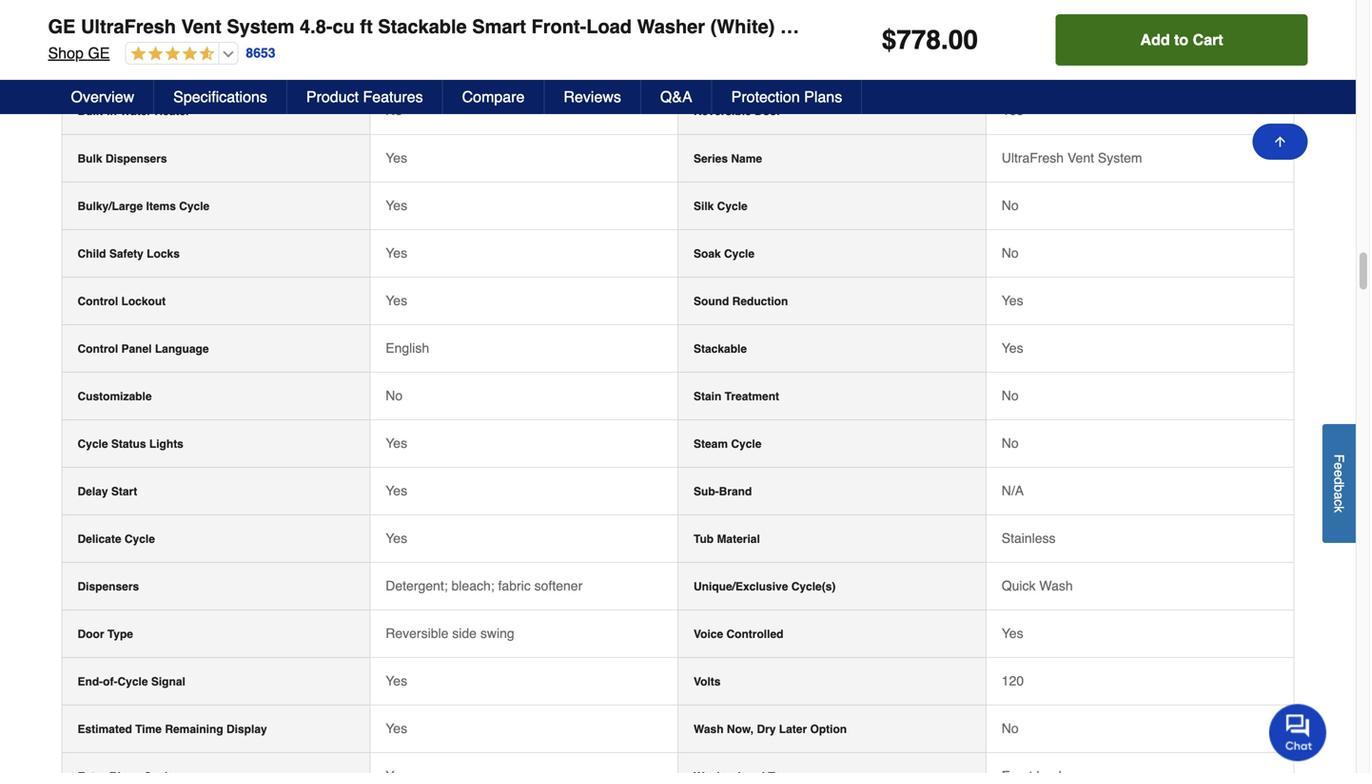 Task type: locate. For each thing, give the bounding box(es) containing it.
control for yes
[[78, 295, 118, 308]]

2 automatic from the top
[[78, 57, 133, 70]]

specifications
[[173, 88, 267, 106]]

fabric
[[498, 578, 531, 594]]

0 vertical spatial dispensers
[[105, 152, 167, 165]]

no for wash now, dry later option
[[1002, 721, 1019, 736]]

english
[[386, 341, 429, 356]]

yes for sub-brand
[[386, 483, 407, 499]]

1 horizontal spatial load
[[587, 16, 632, 38]]

time
[[135, 723, 162, 736]]

load up the 4.6 stars image
[[137, 9, 164, 23]]

add
[[1141, 31, 1170, 49]]

reversible side swing
[[386, 626, 515, 641]]

0 horizontal spatial system
[[227, 16, 295, 38]]

yes for series name
[[386, 150, 407, 165]]

0 vertical spatial ultrafresh
[[81, 16, 176, 38]]

estimated
[[78, 723, 132, 736]]

load left 'washer'
[[587, 16, 632, 38]]

detergent;
[[386, 578, 448, 594]]

water
[[120, 104, 151, 118]]

programmable
[[694, 9, 774, 23]]

2 horizontal spatial wash
[[1040, 578, 1073, 594]]

protection
[[732, 88, 800, 106]]

steam
[[694, 438, 728, 451]]

front-
[[532, 16, 587, 38]]

tub material
[[694, 533, 760, 546]]

0 horizontal spatial ultrafresh
[[81, 16, 176, 38]]

0 horizontal spatial reversible
[[386, 626, 449, 641]]

name
[[731, 152, 762, 165]]

display
[[227, 723, 267, 736]]

(white)
[[711, 16, 775, 38]]

series
[[694, 152, 728, 165]]

controlled
[[727, 628, 784, 641]]

1 vertical spatial reversible
[[386, 626, 449, 641]]

cycle right steam
[[731, 438, 762, 451]]

door left type
[[78, 628, 104, 641]]

swing
[[481, 626, 515, 641]]

dispensers up door type
[[78, 580, 139, 594]]

cycle(s)
[[792, 580, 836, 594]]

0 vertical spatial automatic
[[78, 9, 133, 23]]

stackable down sound
[[694, 342, 747, 356]]

0 horizontal spatial load
[[137, 9, 164, 23]]

status
[[111, 438, 146, 451]]

reversible left side
[[386, 626, 449, 641]]

quick wash
[[1002, 578, 1073, 594]]

silk cycle
[[694, 200, 748, 213]]

f e e d b a c k
[[1332, 455, 1347, 513]]

yes for programmable wash cycles
[[386, 7, 407, 23]]

door type
[[78, 628, 133, 641]]

yes for steam cycle
[[386, 436, 407, 451]]

add to cart button
[[1056, 14, 1308, 66]]

door
[[755, 104, 781, 118], [78, 628, 104, 641]]

control up specifications
[[208, 57, 249, 70]]

yes for volts
[[386, 674, 407, 689]]

star
[[866, 16, 916, 38]]

treatment
[[725, 390, 780, 403]]

programmable wash cycles
[[694, 9, 847, 23]]

no for stain treatment
[[1002, 388, 1019, 403]]

built-in water heater
[[78, 104, 190, 118]]

delay start
[[78, 485, 137, 499]]

voice controlled
[[694, 628, 784, 641]]

reversible door
[[694, 104, 781, 118]]

1 vertical spatial ultrafresh
[[1002, 150, 1064, 165]]

1 automatic from the top
[[78, 9, 133, 23]]

1 vertical spatial door
[[78, 628, 104, 641]]

1 vertical spatial ge
[[88, 44, 110, 62]]

bulk
[[78, 152, 102, 165]]

e up d
[[1332, 463, 1347, 470]]

1 horizontal spatial reversible
[[694, 104, 752, 118]]

cycle
[[179, 200, 210, 213], [717, 200, 748, 213], [724, 247, 755, 261], [78, 438, 108, 451], [731, 438, 762, 451], [125, 533, 155, 546], [118, 676, 148, 689]]

control panel language
[[78, 342, 209, 356]]

end-
[[78, 676, 103, 689]]

of-
[[103, 676, 118, 689]]

1 vertical spatial automatic
[[78, 57, 133, 70]]

cycle status lights
[[78, 438, 184, 451]]

0 horizontal spatial door
[[78, 628, 104, 641]]

1 vertical spatial system
[[1098, 150, 1143, 165]]

start
[[111, 485, 137, 499]]

stackable
[[378, 16, 467, 38], [694, 342, 747, 356]]

silk
[[694, 200, 714, 213]]

cycle right silk
[[717, 200, 748, 213]]

dispensers right "bulk" at the top left of the page
[[105, 152, 167, 165]]

no
[[386, 103, 403, 118], [1002, 198, 1019, 213], [1002, 245, 1019, 261], [386, 388, 403, 403], [1002, 388, 1019, 403], [1002, 436, 1019, 451], [1002, 721, 1019, 736]]

yes for tub material
[[386, 531, 407, 546]]

wash right quick
[[1040, 578, 1073, 594]]

automatic
[[78, 9, 133, 23], [78, 57, 133, 70]]

120
[[1002, 674, 1024, 689]]

side
[[452, 626, 477, 641]]

plans
[[804, 88, 843, 106]]

0 horizontal spatial vent
[[181, 16, 222, 38]]

ge up shop
[[48, 16, 76, 38]]

soak
[[694, 247, 721, 261]]

yes for silk cycle
[[386, 198, 407, 213]]

0 vertical spatial reversible
[[694, 104, 752, 118]]

automatic up overview
[[78, 57, 133, 70]]

1 horizontal spatial door
[[755, 104, 781, 118]]

product features
[[306, 88, 423, 106]]

1 vertical spatial vent
[[1068, 150, 1095, 165]]

ultrafresh
[[81, 16, 176, 38], [1002, 150, 1064, 165]]

wash left now,
[[694, 723, 724, 736]]

dispensers
[[105, 152, 167, 165], [78, 580, 139, 594]]

wash left cycles
[[777, 9, 807, 23]]

items
[[146, 200, 176, 213]]

1 vertical spatial control
[[78, 295, 118, 308]]

cycle right 'soak'
[[724, 247, 755, 261]]

signal
[[151, 676, 185, 689]]

0 vertical spatial system
[[227, 16, 295, 38]]

reversible up series name
[[694, 104, 752, 118]]

1 vertical spatial wash
[[1040, 578, 1073, 594]]

overview button
[[52, 80, 154, 114]]

tub
[[694, 533, 714, 546]]

steam cycle
[[694, 438, 762, 451]]

voice
[[694, 628, 724, 641]]

stackable right ft
[[378, 16, 467, 38]]

protection plans button
[[713, 80, 863, 114]]

a
[[1332, 492, 1347, 500]]

1 horizontal spatial wash
[[777, 9, 807, 23]]

0 horizontal spatial ge
[[48, 16, 76, 38]]

0 vertical spatial wash
[[777, 9, 807, 23]]

ge right shop
[[88, 44, 110, 62]]

soak cycle
[[694, 247, 755, 261]]

child safety locks
[[78, 247, 180, 261]]

later
[[779, 723, 807, 736]]

cycle left "signal"
[[118, 676, 148, 689]]

locks
[[147, 247, 180, 261]]

cycle right delicate
[[125, 533, 155, 546]]

b
[[1332, 485, 1347, 492]]

automatic up the shop ge on the top left
[[78, 9, 133, 23]]

2 e from the top
[[1332, 470, 1347, 478]]

0 horizontal spatial wash
[[694, 723, 724, 736]]

control left the lockout
[[78, 295, 118, 308]]

f
[[1332, 455, 1347, 463]]

wash for quick
[[1040, 578, 1073, 594]]

language
[[155, 342, 209, 356]]

safety
[[109, 247, 144, 261]]

2 vertical spatial control
[[78, 342, 118, 356]]

1 vertical spatial stackable
[[694, 342, 747, 356]]

door up name
[[755, 104, 781, 118]]

1 horizontal spatial vent
[[1068, 150, 1095, 165]]

unique/exclusive cycle(s)
[[694, 580, 836, 594]]

2 vertical spatial wash
[[694, 723, 724, 736]]

0 vertical spatial stackable
[[378, 16, 467, 38]]

to
[[1175, 31, 1189, 49]]

type
[[107, 628, 133, 641]]

series name
[[694, 152, 762, 165]]

control left panel
[[78, 342, 118, 356]]

1 e from the top
[[1332, 463, 1347, 470]]

0 vertical spatial vent
[[181, 16, 222, 38]]

ft
[[360, 16, 373, 38]]

e up b
[[1332, 470, 1347, 478]]

wash now, dry later option
[[694, 723, 847, 736]]



Task type: describe. For each thing, give the bounding box(es) containing it.
sound
[[694, 295, 729, 308]]

chat invite button image
[[1270, 704, 1328, 762]]

shop
[[48, 44, 84, 62]]

ge ultrafresh vent system 4.8-cu ft stackable smart front-load washer (white) energy star
[[48, 16, 916, 38]]

1 horizontal spatial stackable
[[694, 342, 747, 356]]

ultrafresh vent system
[[1002, 150, 1143, 165]]

00
[[949, 25, 978, 55]]

1 vertical spatial dispensers
[[78, 580, 139, 594]]

cu
[[333, 16, 355, 38]]

panel
[[121, 342, 152, 356]]

arrow up image
[[1273, 134, 1288, 149]]

1 horizontal spatial ultrafresh
[[1002, 150, 1064, 165]]

add to cart
[[1141, 31, 1224, 49]]

bulk dispensers
[[78, 152, 167, 165]]

1 horizontal spatial system
[[1098, 150, 1143, 165]]

bleach;
[[452, 578, 495, 594]]

balancing
[[167, 9, 222, 23]]

heater
[[155, 104, 190, 118]]

.
[[941, 25, 949, 55]]

softener
[[535, 578, 583, 594]]

quick
[[1002, 578, 1036, 594]]

yes for wash now, dry later option
[[386, 721, 407, 736]]

wash for programmable
[[777, 9, 807, 23]]

0 vertical spatial ge
[[48, 16, 76, 38]]

now,
[[727, 723, 754, 736]]

yes for sound reduction
[[386, 293, 407, 308]]

compare
[[462, 88, 525, 106]]

unique/exclusive
[[694, 580, 788, 594]]

automatic load balancing
[[78, 9, 222, 23]]

reviews
[[564, 88, 621, 106]]

brand
[[719, 485, 752, 499]]

detergent; bleach; fabric softener
[[386, 578, 583, 594]]

$ 778 . 00
[[882, 25, 978, 55]]

remaining
[[165, 723, 223, 736]]

n/a
[[1002, 483, 1024, 499]]

delicate
[[78, 533, 121, 546]]

cycle left 'status'
[[78, 438, 108, 451]]

no for soak cycle
[[1002, 245, 1019, 261]]

shop ge
[[48, 44, 110, 62]]

automatic temperature control
[[78, 57, 249, 70]]

sub-
[[694, 485, 719, 499]]

specifications button
[[154, 80, 287, 114]]

c
[[1332, 500, 1347, 506]]

d
[[1332, 478, 1347, 485]]

compare button
[[443, 80, 545, 114]]

temperature
[[137, 57, 205, 70]]

0 vertical spatial control
[[208, 57, 249, 70]]

cycle right items
[[179, 200, 210, 213]]

reviews button
[[545, 80, 641, 114]]

q&a
[[660, 88, 693, 106]]

778
[[897, 25, 941, 55]]

reversible for reversible side swing
[[386, 626, 449, 641]]

$
[[882, 25, 897, 55]]

reduction
[[733, 295, 788, 308]]

0 vertical spatial door
[[755, 104, 781, 118]]

customizable
[[78, 390, 152, 403]]

sub-brand
[[694, 485, 752, 499]]

automatic for automatic load balancing
[[78, 9, 133, 23]]

lights
[[149, 438, 184, 451]]

in
[[107, 104, 117, 118]]

8653
[[246, 45, 276, 61]]

4.6 stars image
[[126, 46, 215, 63]]

1 horizontal spatial ge
[[88, 44, 110, 62]]

product features button
[[287, 80, 443, 114]]

dry
[[757, 723, 776, 736]]

delicate cycle
[[78, 533, 155, 546]]

stainless
[[1002, 531, 1056, 546]]

lockout
[[121, 295, 166, 308]]

0 horizontal spatial stackable
[[378, 16, 467, 38]]

child
[[78, 247, 106, 261]]

no for silk cycle
[[1002, 198, 1019, 213]]

k
[[1332, 506, 1347, 513]]

delay
[[78, 485, 108, 499]]

option
[[810, 723, 847, 736]]

no for steam cycle
[[1002, 436, 1019, 451]]

cart
[[1193, 31, 1224, 49]]

automatic for automatic temperature control
[[78, 57, 133, 70]]

stain treatment
[[694, 390, 780, 403]]

yes for soak cycle
[[386, 245, 407, 261]]

energy
[[780, 16, 861, 38]]

smart
[[472, 16, 526, 38]]

control for english
[[78, 342, 118, 356]]

end-of-cycle signal
[[78, 676, 185, 689]]

4.8-
[[300, 16, 333, 38]]

reversible for reversible door
[[694, 104, 752, 118]]

stain
[[694, 390, 722, 403]]



Task type: vqa. For each thing, say whether or not it's contained in the screenshot.
Polymer
no



